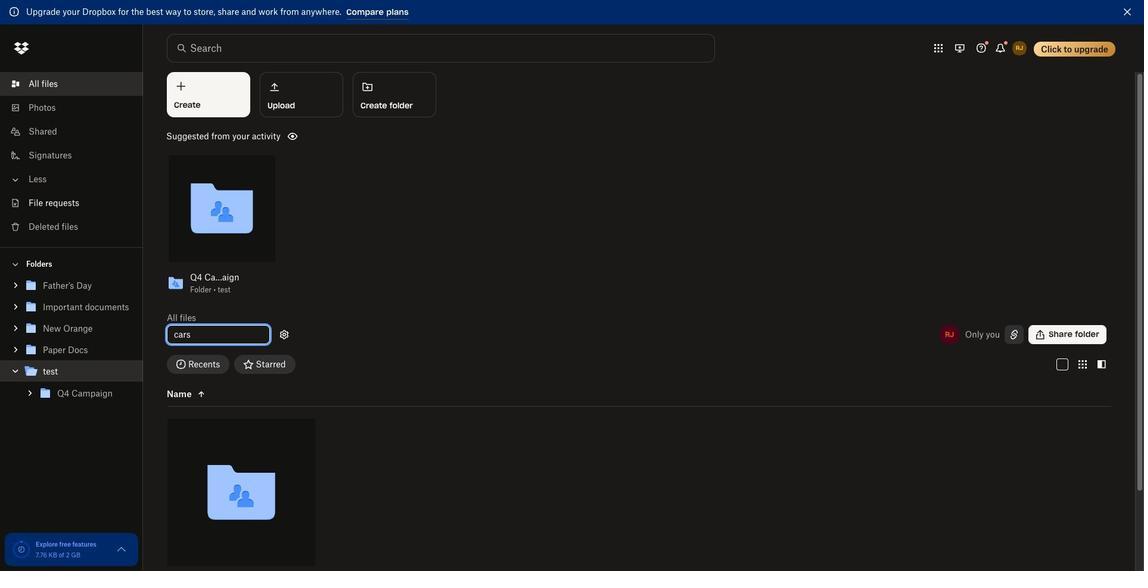 Task type: vqa. For each thing, say whether or not it's contained in the screenshot.
Contact popup button
no



Task type: describe. For each thing, give the bounding box(es) containing it.
Rename directory text field
[[174, 328, 263, 341]]

folder settings image
[[277, 328, 291, 342]]

shared folder, q4 campaign row
[[167, 419, 315, 571]]

less image
[[10, 174, 21, 186]]



Task type: locate. For each thing, give the bounding box(es) containing it.
quota usage progress bar
[[12, 541, 31, 560]]

list
[[0, 65, 143, 247]]

Search in folder "Dropbox" text field
[[190, 41, 690, 55]]

quota usage image
[[12, 541, 31, 560]]

alert
[[0, 0, 1144, 24]]

dropbox image
[[10, 36, 33, 60]]

r j (you) image
[[939, 324, 960, 346]]

group
[[0, 273, 143, 413]]

list item
[[0, 72, 143, 96]]



